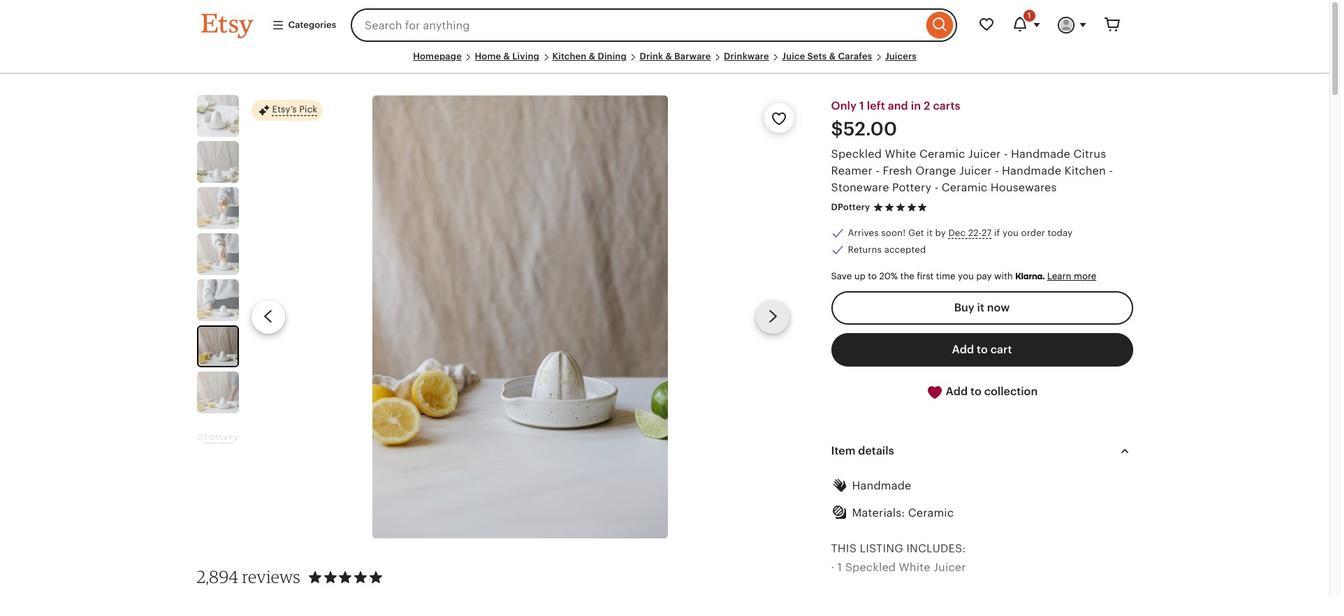 Task type: describe. For each thing, give the bounding box(es) containing it.
stoneware
[[832, 182, 890, 194]]

in
[[911, 100, 921, 112]]

drink & barware
[[640, 51, 711, 62]]

& for drink
[[666, 51, 672, 62]]

0 vertical spatial ceramic
[[920, 148, 966, 160]]

add to cart
[[953, 344, 1013, 356]]

to for add to collection
[[971, 386, 982, 398]]

reamer
[[832, 165, 873, 177]]

add to collection
[[944, 386, 1038, 398]]

0 horizontal spatial it
[[927, 228, 933, 239]]

& for kitchen
[[589, 51, 596, 62]]

housewares
[[991, 182, 1057, 194]]

4 & from the left
[[830, 51, 836, 62]]

1 vertical spatial you
[[958, 271, 974, 281]]

first
[[917, 271, 934, 281]]

drinkware link
[[724, 51, 769, 62]]

by
[[936, 228, 946, 239]]

0 vertical spatial juicer
[[969, 148, 1001, 160]]

0 vertical spatial handmade
[[1012, 148, 1071, 160]]

home
[[475, 51, 501, 62]]

arrives
[[848, 228, 879, 239]]

buy it now button
[[832, 292, 1134, 325]]

27
[[982, 228, 992, 239]]

speckled white ceramic juicer handmade citrus reamer fresh image 2 image
[[197, 141, 239, 183]]

add to collection button
[[832, 375, 1134, 410]]

homepage link
[[413, 51, 462, 62]]

materials:
[[853, 508, 906, 519]]

now
[[988, 302, 1010, 314]]

add for add to collection
[[946, 386, 968, 398]]

$52.00
[[832, 119, 898, 140]]

item
[[832, 445, 856, 457]]

carts
[[934, 100, 961, 112]]

1 vertical spatial white
[[899, 562, 931, 574]]

barware
[[675, 51, 711, 62]]

citrus
[[1074, 148, 1107, 160]]

categories banner
[[176, 0, 1155, 50]]

order
[[1022, 228, 1046, 239]]

add to cart button
[[832, 334, 1134, 367]]

dpottery link
[[832, 202, 871, 213]]

learn more button
[[1048, 271, 1097, 281]]

with
[[995, 271, 1013, 281]]

drinkware
[[724, 51, 769, 62]]

orange
[[916, 165, 957, 177]]

left
[[867, 100, 886, 112]]

2
[[924, 100, 931, 112]]

speckled white ceramic juicer - handmade citrus reamer - fresh orange juicer - handmade kitchen - stoneware pottery - ceramic housewares
[[832, 148, 1114, 194]]

speckled white ceramic juicer handmade citrus reamer fresh image 4 image
[[197, 234, 239, 276]]

menu bar containing homepage
[[201, 50, 1129, 74]]

drink & barware link
[[640, 51, 711, 62]]

1 for only 1 left and in 2 carts $52.00
[[860, 100, 865, 112]]

arrives soon! get it by dec 22-27 if you order today
[[848, 228, 1073, 239]]

juice
[[782, 51, 806, 62]]

listing
[[860, 543, 904, 555]]

more
[[1074, 271, 1097, 281]]

this listing includes:
[[832, 543, 966, 555]]

speckled white ceramic juicer handmade citrus reamer fresh image 7 image
[[197, 372, 239, 414]]

kitchen inside speckled white ceramic juicer - handmade citrus reamer - fresh orange juicer - handmade kitchen - stoneware pottery - ceramic housewares
[[1065, 165, 1107, 177]]

time
[[937, 271, 956, 281]]

home & living link
[[475, 51, 540, 62]]

1 for ∙ 1 speckled white juicer
[[838, 562, 843, 574]]

etsy's pick button
[[251, 99, 323, 122]]

speckled inside speckled white ceramic juicer - handmade citrus reamer - fresh orange juicer - handmade kitchen - stoneware pottery - ceramic housewares
[[832, 148, 882, 160]]

home & living
[[475, 51, 540, 62]]

up
[[855, 271, 866, 281]]

pick
[[299, 105, 318, 115]]

homepage
[[413, 51, 462, 62]]

dec
[[949, 228, 966, 239]]

returns accepted
[[848, 245, 927, 255]]



Task type: locate. For each thing, give the bounding box(es) containing it.
juicers link
[[886, 51, 917, 62]]

ceramic
[[920, 148, 966, 160], [942, 182, 988, 194], [909, 508, 954, 519]]

item details
[[832, 445, 895, 457]]

dpottery
[[832, 202, 871, 213]]

juicer up housewares
[[969, 148, 1001, 160]]

you
[[1003, 228, 1019, 239], [958, 271, 974, 281]]

only 1 left and in 2 carts $52.00
[[832, 100, 961, 140]]

kitchen & dining
[[553, 51, 627, 62]]

carafes
[[838, 51, 873, 62]]

returns
[[848, 245, 882, 255]]

details
[[859, 445, 895, 457]]

22-
[[969, 228, 982, 239]]

0 vertical spatial 1
[[1028, 11, 1031, 20]]

categories
[[288, 20, 336, 30]]

kitchen
[[553, 51, 587, 62], [1065, 165, 1107, 177]]

handmade
[[1012, 148, 1071, 160], [1002, 165, 1062, 177], [853, 480, 912, 492]]

today
[[1048, 228, 1073, 239]]

2,894
[[197, 567, 239, 588]]

2 vertical spatial ceramic
[[909, 508, 954, 519]]

juicers
[[886, 51, 917, 62]]

menu bar
[[201, 50, 1129, 74]]

it inside buy it now button
[[978, 302, 985, 314]]

juicer down includes:
[[934, 562, 967, 574]]

add down add to cart button
[[946, 386, 968, 398]]

buy it now
[[955, 302, 1010, 314]]

this
[[832, 543, 857, 555]]

1 horizontal spatial you
[[1003, 228, 1019, 239]]

etsy's
[[272, 105, 297, 115]]

2 vertical spatial handmade
[[853, 480, 912, 492]]

& right home
[[504, 51, 510, 62]]

pottery
[[893, 182, 932, 194]]

2 & from the left
[[589, 51, 596, 62]]

add inside add to cart button
[[953, 344, 975, 356]]

juicer
[[969, 148, 1001, 160], [960, 165, 992, 177], [934, 562, 967, 574]]

materials: ceramic
[[853, 508, 954, 519]]

0 vertical spatial it
[[927, 228, 933, 239]]

juicer right orange
[[960, 165, 992, 177]]

1 horizontal spatial it
[[978, 302, 985, 314]]

2 vertical spatial juicer
[[934, 562, 967, 574]]

1 & from the left
[[504, 51, 510, 62]]

juice sets & carafes
[[782, 51, 873, 62]]

reviews
[[242, 567, 301, 588]]

add left cart
[[953, 344, 975, 356]]

0 vertical spatial kitchen
[[553, 51, 587, 62]]

1 vertical spatial kitchen
[[1065, 165, 1107, 177]]

to
[[868, 271, 877, 281], [977, 344, 988, 356], [971, 386, 982, 398]]

∙
[[832, 562, 835, 574]]

only
[[832, 100, 857, 112]]

2 horizontal spatial 1
[[1028, 11, 1031, 20]]

save up to 20% the first time you pay with klarna. learn more
[[832, 271, 1097, 281]]

collection
[[985, 386, 1038, 398]]

add
[[953, 344, 975, 356], [946, 386, 968, 398]]

0 horizontal spatial speckled white ceramic juicer handmade citrus reamer fresh image 6 image
[[198, 327, 237, 366]]

add for add to cart
[[953, 344, 975, 356]]

etsy's pick
[[272, 105, 318, 115]]

1 vertical spatial to
[[977, 344, 988, 356]]

& left dining
[[589, 51, 596, 62]]

klarna.
[[1016, 271, 1045, 281]]

speckled white ceramic juicer handmade citrus reamer fresh image 6 image
[[372, 95, 668, 539], [198, 327, 237, 366]]

to left cart
[[977, 344, 988, 356]]

sets
[[808, 51, 827, 62]]

fresh
[[883, 165, 913, 177]]

living
[[513, 51, 540, 62]]

ceramic down orange
[[942, 182, 988, 194]]

1 inside only 1 left and in 2 carts $52.00
[[860, 100, 865, 112]]

none search field inside categories banner
[[351, 8, 957, 42]]

1
[[1028, 11, 1031, 20], [860, 100, 865, 112], [838, 562, 843, 574]]

kitchen & dining link
[[553, 51, 627, 62]]

&
[[504, 51, 510, 62], [589, 51, 596, 62], [666, 51, 672, 62], [830, 51, 836, 62]]

cart
[[991, 344, 1013, 356]]

speckled white ceramic juicer handmade citrus reamer fresh image 1 image
[[197, 95, 239, 137]]

& right drink
[[666, 51, 672, 62]]

dining
[[598, 51, 627, 62]]

& for home
[[504, 51, 510, 62]]

drink
[[640, 51, 664, 62]]

speckled white ceramic juicer handmade citrus reamer fresh image 8 image
[[197, 418, 239, 460]]

you left the "pay"
[[958, 271, 974, 281]]

0 horizontal spatial kitchen
[[553, 51, 587, 62]]

1 vertical spatial speckled
[[846, 562, 896, 574]]

kitchen inside menu bar
[[553, 51, 587, 62]]

1 horizontal spatial 1
[[860, 100, 865, 112]]

1 horizontal spatial kitchen
[[1065, 165, 1107, 177]]

-
[[1004, 148, 1008, 160], [876, 165, 880, 177], [995, 165, 999, 177], [1110, 165, 1114, 177], [935, 182, 939, 194]]

kitchen left dining
[[553, 51, 587, 62]]

ceramic up includes:
[[909, 508, 954, 519]]

buy
[[955, 302, 975, 314]]

to right up
[[868, 271, 877, 281]]

white down this listing includes:
[[899, 562, 931, 574]]

2,894 reviews
[[197, 567, 301, 588]]

it right buy
[[978, 302, 985, 314]]

speckled
[[832, 148, 882, 160], [846, 562, 896, 574]]

it
[[927, 228, 933, 239], [978, 302, 985, 314]]

speckled down listing on the bottom right of the page
[[846, 562, 896, 574]]

3 & from the left
[[666, 51, 672, 62]]

20%
[[880, 271, 898, 281]]

save
[[832, 271, 852, 281]]

accepted
[[885, 245, 927, 255]]

the
[[901, 271, 915, 281]]

pay
[[977, 271, 992, 281]]

0 vertical spatial speckled
[[832, 148, 882, 160]]

if
[[995, 228, 1001, 239]]

white up the fresh
[[885, 148, 917, 160]]

∙ 1 speckled white juicer
[[832, 562, 967, 574]]

you right "if"
[[1003, 228, 1019, 239]]

to left collection
[[971, 386, 982, 398]]

0 vertical spatial you
[[1003, 228, 1019, 239]]

1 vertical spatial ceramic
[[942, 182, 988, 194]]

it left the by
[[927, 228, 933, 239]]

includes:
[[907, 543, 966, 555]]

and
[[888, 100, 909, 112]]

kitchen down citrus
[[1065, 165, 1107, 177]]

1 button
[[1004, 8, 1050, 42]]

1 vertical spatial juicer
[[960, 165, 992, 177]]

to for add to cart
[[977, 344, 988, 356]]

1 vertical spatial add
[[946, 386, 968, 398]]

1 vertical spatial it
[[978, 302, 985, 314]]

soon! get
[[882, 228, 925, 239]]

None search field
[[351, 8, 957, 42]]

speckled white ceramic juicer handmade citrus reamer fresh image 3 image
[[197, 187, 239, 229]]

1 horizontal spatial speckled white ceramic juicer handmade citrus reamer fresh image 6 image
[[372, 95, 668, 539]]

0 vertical spatial to
[[868, 271, 877, 281]]

2 vertical spatial 1
[[838, 562, 843, 574]]

2 vertical spatial to
[[971, 386, 982, 398]]

white inside speckled white ceramic juicer - handmade citrus reamer - fresh orange juicer - handmade kitchen - stoneware pottery - ceramic housewares
[[885, 148, 917, 160]]

speckled up reamer
[[832, 148, 882, 160]]

0 horizontal spatial you
[[958, 271, 974, 281]]

categories button
[[261, 13, 347, 38]]

juice sets & carafes link
[[782, 51, 873, 62]]

speckled white ceramic juicer handmade citrus reamer fresh image 5 image
[[197, 280, 239, 322]]

0 vertical spatial add
[[953, 344, 975, 356]]

Search for anything text field
[[351, 8, 923, 42]]

add inside add to collection button
[[946, 386, 968, 398]]

item details button
[[819, 435, 1146, 468]]

1 vertical spatial 1
[[860, 100, 865, 112]]

1 inside popup button
[[1028, 11, 1031, 20]]

1 vertical spatial handmade
[[1002, 165, 1062, 177]]

& right "sets"
[[830, 51, 836, 62]]

learn
[[1048, 271, 1072, 281]]

0 horizontal spatial 1
[[838, 562, 843, 574]]

ceramic up orange
[[920, 148, 966, 160]]

0 vertical spatial white
[[885, 148, 917, 160]]



Task type: vqa. For each thing, say whether or not it's contained in the screenshot.
THE POTTERY
yes



